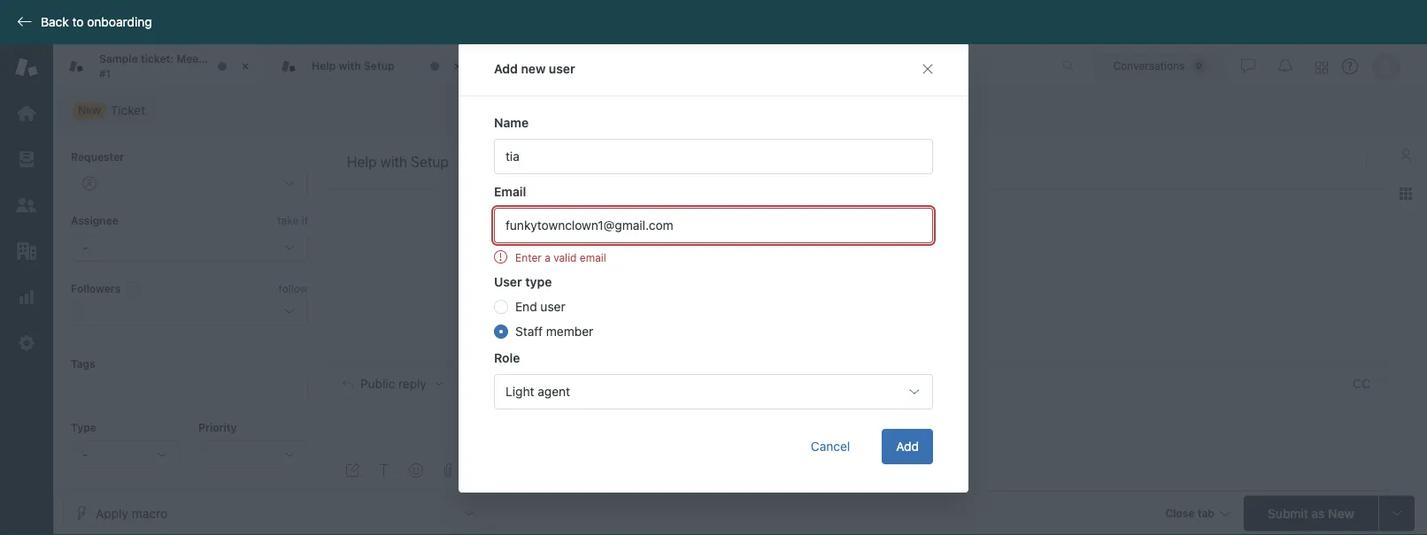 Task type: locate. For each thing, give the bounding box(es) containing it.
get started image
[[15, 102, 38, 125]]

add
[[494, 62, 518, 76], [896, 440, 919, 454]]

user
[[549, 62, 575, 76], [540, 300, 565, 314]]

new link
[[62, 98, 157, 123]]

to
[[72, 15, 84, 29]]

assignee
[[71, 215, 118, 227]]

submit as new
[[1268, 506, 1354, 521]]

a
[[545, 251, 550, 264]]

user up staff member
[[540, 300, 565, 314]]

new down #1
[[78, 104, 101, 116]]

Name field
[[494, 139, 933, 174]]

new
[[78, 104, 101, 116], [1328, 506, 1354, 521]]

take it button
[[277, 212, 308, 230]]

enter a valid email alert
[[494, 250, 606, 265]]

the
[[206, 53, 223, 65]]

help
[[312, 60, 336, 72]]

email
[[494, 185, 526, 199]]

0 vertical spatial user
[[549, 62, 575, 76]]

0 vertical spatial new
[[78, 104, 101, 116]]

add left new
[[494, 62, 518, 76]]

0 horizontal spatial new
[[78, 104, 101, 116]]

1 vertical spatial user
[[540, 300, 565, 314]]

onboarding
[[87, 15, 152, 29]]

ticket:
[[141, 53, 174, 65]]

customers image
[[15, 194, 38, 217]]

1 horizontal spatial add
[[896, 440, 919, 454]]

main element
[[0, 44, 53, 536]]

to
[[468, 377, 482, 391]]

0 vertical spatial add
[[494, 62, 518, 76]]

add inside button
[[896, 440, 919, 454]]

user right new
[[549, 62, 575, 76]]

0 horizontal spatial add
[[494, 62, 518, 76]]

Email field
[[494, 208, 933, 243]]

admin image
[[15, 332, 38, 355]]

new inside secondary element
[[78, 104, 101, 116]]

close image
[[236, 58, 254, 75]]

light
[[505, 385, 534, 399]]

zendesk support image
[[15, 56, 38, 79]]

meet
[[177, 53, 203, 65]]

back
[[41, 15, 69, 29]]

views image
[[15, 148, 38, 171]]

conversations
[[1113, 60, 1185, 72]]

member
[[546, 324, 593, 339]]

agent
[[538, 385, 570, 399]]

insert emojis image
[[409, 464, 423, 478]]

cc
[[1353, 377, 1370, 391]]

submit
[[1268, 506, 1308, 521]]

staff
[[515, 324, 543, 339]]

follow
[[279, 282, 308, 295]]

user type
[[494, 275, 552, 289]]

None field
[[493, 376, 1346, 393]]

setup
[[364, 60, 394, 72]]

sample ticket: meet the ticket #1
[[99, 53, 255, 80]]

ticket
[[225, 53, 255, 65]]

staff member
[[515, 324, 593, 339]]

1 vertical spatial add
[[896, 440, 919, 454]]

add attachment image
[[441, 464, 455, 478]]

add right cancel
[[896, 440, 919, 454]]

add for add new user
[[494, 62, 518, 76]]

tab
[[53, 44, 266, 89]]

#1
[[99, 67, 111, 80]]

new right as
[[1328, 506, 1354, 521]]

Subject field
[[343, 151, 1367, 172]]

draft mode image
[[345, 464, 359, 478]]

tab containing sample ticket: meet the ticket
[[53, 44, 266, 89]]

get help image
[[1342, 58, 1358, 74]]

1 vertical spatial new
[[1328, 506, 1354, 521]]

cancel
[[811, 440, 850, 454]]



Task type: describe. For each thing, give the bounding box(es) containing it.
valid
[[553, 251, 577, 264]]

take it
[[277, 215, 308, 227]]

error image
[[494, 250, 508, 264]]

reporting image
[[15, 286, 38, 309]]

close image
[[449, 58, 467, 75]]

light agent button
[[494, 374, 933, 410]]

add new user
[[494, 62, 575, 76]]

tabs tab list
[[53, 44, 1044, 89]]

1 horizontal spatial new
[[1328, 506, 1354, 521]]

format text image
[[377, 464, 391, 478]]

add for add
[[896, 440, 919, 454]]

new
[[521, 62, 546, 76]]

back to onboarding link
[[0, 14, 161, 30]]

enter
[[515, 251, 542, 264]]

conversations button
[[1094, 52, 1225, 80]]

Public reply composer text field
[[335, 403, 1377, 440]]

secondary element
[[53, 93, 1427, 128]]

priority
[[198, 422, 237, 434]]

add button
[[882, 429, 933, 465]]

help with setup
[[312, 60, 394, 72]]

- button
[[71, 441, 181, 469]]

email
[[580, 251, 606, 264]]

back to onboarding
[[41, 15, 152, 29]]

-
[[82, 447, 88, 462]]

end
[[515, 300, 537, 314]]

follow button
[[279, 281, 308, 297]]

end user
[[515, 300, 565, 314]]

role
[[494, 351, 520, 366]]

sample
[[99, 53, 138, 65]]

cancel button
[[797, 429, 864, 465]]

add new user dialog
[[459, 42, 968, 493]]

tags
[[71, 358, 95, 370]]

light agent
[[505, 385, 570, 399]]

with
[[339, 60, 361, 72]]

enter a valid email
[[515, 251, 606, 264]]

help with setup tab
[[266, 44, 478, 89]]

cc button
[[1353, 376, 1370, 392]]

type
[[525, 275, 552, 289]]

as
[[1311, 506, 1325, 521]]

apps image
[[1399, 187, 1413, 201]]

customer context image
[[1399, 148, 1413, 162]]

organizations image
[[15, 240, 38, 263]]

it
[[302, 215, 308, 227]]

close modal image
[[921, 62, 935, 76]]

user
[[494, 275, 522, 289]]

name
[[494, 116, 529, 130]]

zendesk products image
[[1315, 62, 1328, 74]]

take
[[277, 215, 299, 227]]

type
[[71, 422, 96, 434]]



Task type: vqa. For each thing, say whether or not it's contained in the screenshot.
ticket
yes



